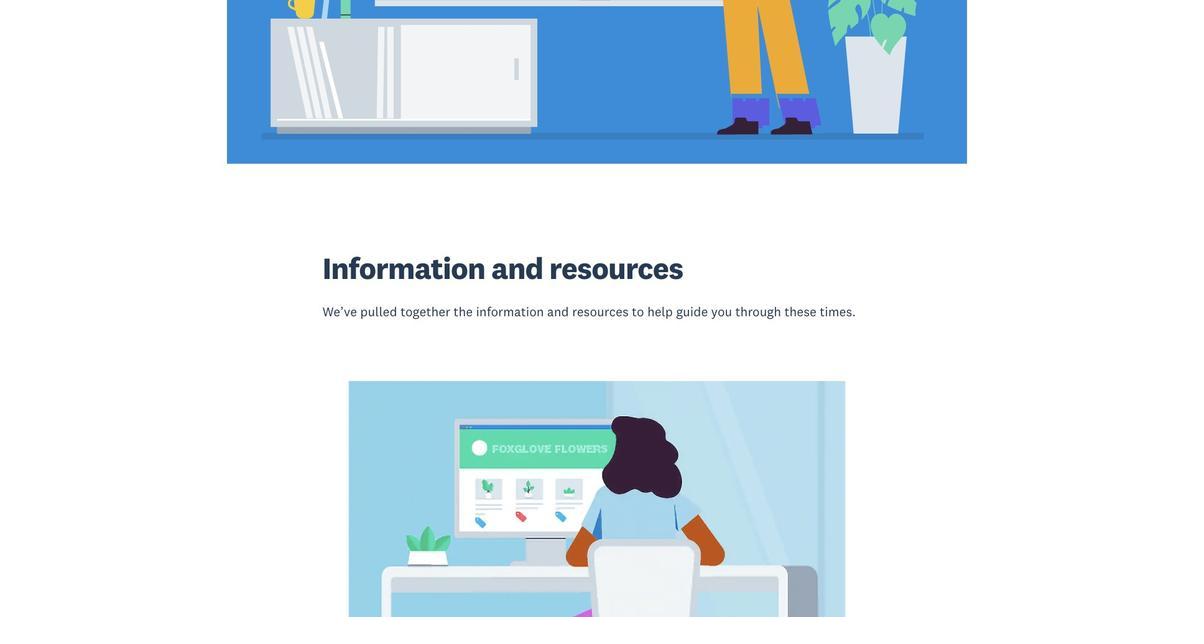 Task type: locate. For each thing, give the bounding box(es) containing it.
and
[[491, 249, 543, 287], [547, 304, 569, 320]]

a business owner works from home using digital tools to run their business. image
[[227, 0, 967, 164], [227, 0, 967, 164]]

0 horizontal spatial and
[[491, 249, 543, 287]]

and right the information
[[547, 304, 569, 320]]

0 vertical spatial and
[[491, 249, 543, 287]]

information
[[322, 249, 485, 287]]

resources up to
[[549, 249, 683, 287]]

resources left to
[[572, 304, 629, 320]]

the
[[454, 304, 473, 320]]

together
[[401, 304, 450, 320]]

1 vertical spatial and
[[547, 304, 569, 320]]

pulled
[[360, 304, 397, 320]]

and up the information
[[491, 249, 543, 287]]

information and resources
[[322, 249, 683, 287]]

through
[[735, 304, 781, 320]]

resources
[[549, 249, 683, 287], [572, 304, 629, 320]]

to
[[632, 304, 644, 320]]

we've pulled together the information and resources to help guide you through these times.
[[322, 304, 856, 320]]



Task type: describe. For each thing, give the bounding box(es) containing it.
0 vertical spatial resources
[[549, 249, 683, 287]]

times.
[[820, 304, 856, 320]]

a small business owner updates their on a pc in their office. image
[[227, 381, 967, 618]]

1 horizontal spatial and
[[547, 304, 569, 320]]

you
[[711, 304, 732, 320]]

these
[[785, 304, 817, 320]]

information
[[476, 304, 544, 320]]

guide
[[676, 304, 708, 320]]

1 vertical spatial resources
[[572, 304, 629, 320]]

we've
[[322, 304, 357, 320]]

help
[[647, 304, 673, 320]]



Task type: vqa. For each thing, say whether or not it's contained in the screenshot.
the A business owner works from home using digital tools to run their business. image
yes



